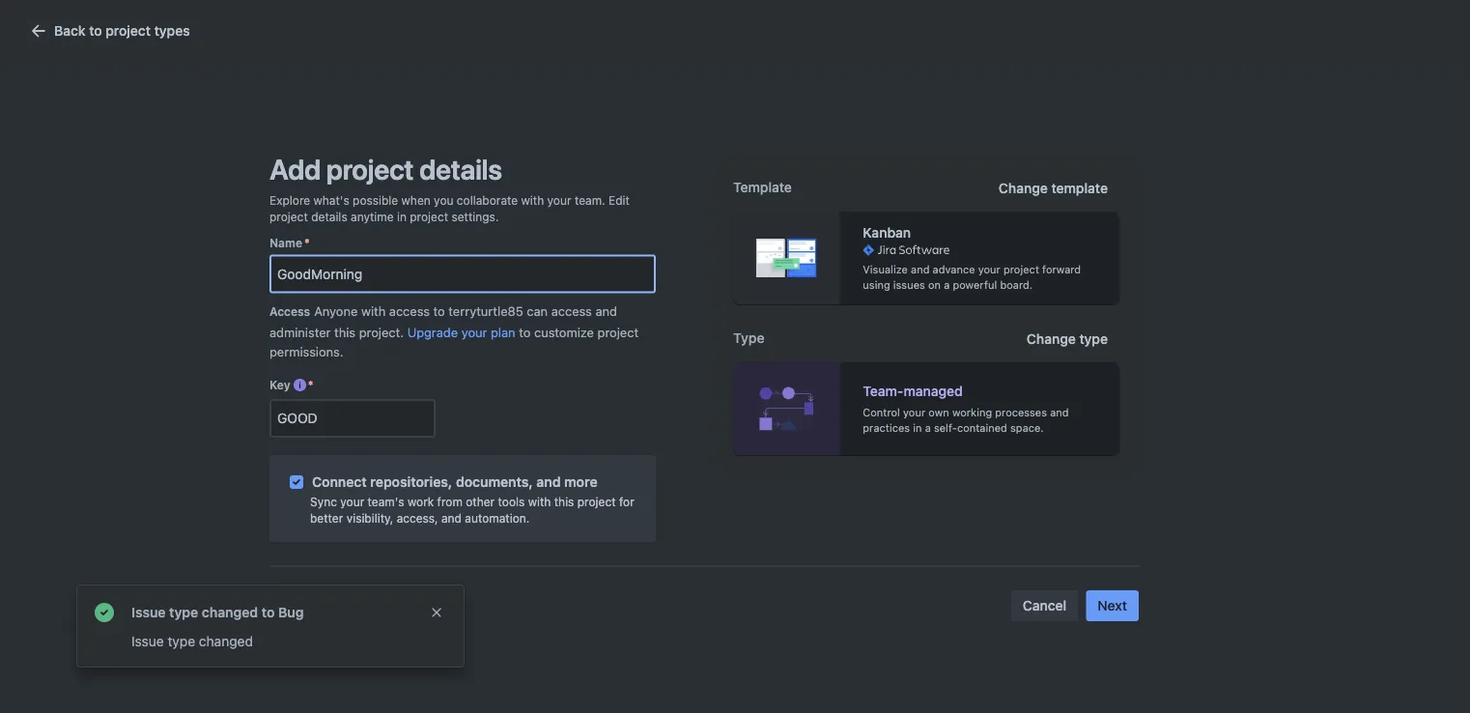 Task type: describe. For each thing, give the bounding box(es) containing it.
your inside team-managed control your own working processes and practices in a self-contained space.
[[904, 406, 926, 419]]

cancel
[[1023, 598, 1067, 614]]

1 vertical spatial details
[[311, 210, 348, 224]]

3 team-managed software from the top
[[560, 374, 715, 390]]

working
[[953, 406, 993, 419]]

with inside anyone with access to terryturtle85 can access and administer this project.
[[361, 304, 386, 318]]

kan
[[393, 282, 420, 298]]

when
[[402, 194, 431, 207]]

back to project types
[[54, 23, 190, 39]]

own
[[929, 406, 950, 419]]

visualize and advance your project forward using issues on a powerful board.
[[863, 263, 1082, 291]]

visualize
[[863, 263, 908, 276]]

key inside button
[[393, 195, 416, 211]]

powerful
[[953, 278, 998, 291]]

name *
[[270, 236, 310, 250]]

template
[[1052, 180, 1109, 196]]

can
[[527, 304, 548, 318]]

with inside add project details explore what's possible when you collaborate with your team. edit project details anytime in project settings.
[[521, 194, 544, 207]]

jira
[[299, 143, 322, 158]]

change template button
[[988, 173, 1120, 204]]

change type
[[1027, 331, 1109, 347]]

team-managed software for kan
[[560, 282, 715, 298]]

team- for gtms
[[560, 235, 600, 251]]

documents,
[[456, 474, 533, 490]]

repositories,
[[371, 474, 453, 490]]

template
[[734, 179, 792, 195]]

your inside add project details explore what's possible when you collaborate with your team. edit project details anytime in project settings.
[[548, 194, 572, 207]]

software for np
[[661, 328, 715, 344]]

explore
[[270, 194, 310, 207]]

issue type changed
[[131, 634, 253, 649]]

next button
[[1087, 591, 1139, 622]]

your inside visualize and advance your project forward using issues on a powerful board.
[[979, 263, 1001, 276]]

project down explore
[[270, 210, 308, 224]]

and inside anyone with access to terryturtle85 can access and administer this project.
[[596, 304, 618, 318]]

access
[[270, 305, 310, 318]]

0 horizontal spatial type
[[560, 195, 591, 211]]

project inside button
[[106, 23, 151, 39]]

lead button
[[831, 192, 893, 214]]

collaborate
[[457, 194, 518, 207]]

cancel button
[[1012, 591, 1079, 622]]

all
[[280, 143, 296, 158]]

administer
[[270, 325, 331, 340]]

on
[[929, 278, 941, 291]]

types
[[154, 23, 190, 39]]

team-managed control your own working processes and practices in a self-contained space.
[[863, 383, 1069, 434]]

to inside 'alert'
[[262, 605, 275, 620]]

anytime
[[351, 210, 394, 224]]

in inside add project details explore what's possible when you collaborate with your team. edit project details anytime in project settings.
[[397, 210, 407, 224]]

issue for issue type changed
[[131, 634, 164, 649]]

control
[[863, 406, 901, 419]]

possible
[[353, 194, 398, 207]]

1 vertical spatial *
[[308, 378, 314, 392]]

this inside anyone with access to terryturtle85 can access and administer this project.
[[334, 325, 356, 340]]

with inside connect repositories, documents, and more sync your team's work from other tools with this project for better visibility, access, and automation.
[[528, 495, 551, 509]]

type for change type
[[1080, 331, 1109, 347]]

automation.
[[465, 512, 530, 525]]

to inside to customize project permissions.
[[519, 325, 531, 340]]

space.
[[1011, 421, 1044, 434]]

to inside button
[[89, 23, 102, 39]]

add project details explore what's possible when you collaborate with your team. edit project details anytime in project settings.
[[270, 153, 630, 224]]

managed for np
[[600, 328, 658, 344]]

team's
[[368, 495, 405, 509]]

tools
[[498, 495, 525, 509]]

upgrade your plan
[[408, 325, 516, 340]]

changed for issue type changed to bug
[[202, 605, 258, 620]]

upgrade your plan link
[[408, 325, 516, 340]]

Try a team name, project goal, milestone... field
[[272, 257, 654, 292]]

np
[[393, 328, 411, 344]]

type for issue type changed to bug
[[169, 605, 198, 620]]

advance
[[933, 263, 976, 276]]

team-managed business
[[560, 235, 716, 251]]

kanban
[[863, 225, 911, 241]]

board.
[[1001, 278, 1033, 291]]

processes
[[996, 406, 1048, 419]]

settings.
[[452, 210, 499, 224]]

a inside team-managed control your own working processes and practices in a self-contained space.
[[925, 421, 931, 434]]

back
[[54, 23, 86, 39]]

next
[[1098, 598, 1128, 614]]

key button
[[385, 192, 439, 214]]

team-managed software for np
[[560, 328, 715, 344]]

issues
[[894, 278, 926, 291]]

gtms
[[393, 235, 431, 251]]

to customize project permissions.
[[270, 325, 639, 359]]

back to project types button
[[15, 15, 202, 46]]

change template
[[999, 180, 1109, 196]]

practices
[[863, 421, 910, 434]]

1 horizontal spatial details
[[420, 153, 502, 185]]

change for change template
[[999, 180, 1048, 196]]

products
[[326, 143, 382, 158]]

lead
[[839, 195, 870, 211]]

more
[[565, 474, 598, 490]]

other
[[466, 495, 495, 509]]

all jira products
[[280, 143, 382, 158]]



Task type: locate. For each thing, give the bounding box(es) containing it.
in inside team-managed control your own working processes and practices in a self-contained space.
[[913, 421, 922, 434]]

your down connect
[[340, 495, 365, 509]]

with right tools
[[528, 495, 551, 509]]

banner
[[0, 0, 1471, 54]]

0 vertical spatial key
[[393, 195, 416, 211]]

dismiss image
[[429, 605, 445, 620]]

visibility,
[[347, 512, 394, 525]]

1 horizontal spatial key
[[393, 195, 416, 211]]

jira software image
[[50, 15, 180, 38], [50, 15, 180, 38], [863, 243, 1097, 258], [863, 243, 950, 258]]

type for issue type changed
[[168, 634, 195, 649]]

details up you
[[420, 153, 502, 185]]

access up customize
[[552, 304, 592, 318]]

this inside connect repositories, documents, and more sync your team's work from other tools with this project for better visibility, access, and automation.
[[554, 495, 574, 509]]

1 vertical spatial team-managed software
[[560, 328, 715, 344]]

access down kan
[[389, 304, 430, 318]]

self-
[[934, 421, 958, 434]]

anyone with access to terryturtle85 can access and administer this project.
[[270, 304, 618, 340]]

what's
[[314, 194, 350, 207]]

primary element
[[12, 0, 1104, 54]]

project down when
[[410, 210, 449, 224]]

this down anyone
[[334, 325, 356, 340]]

contained
[[958, 421, 1008, 434]]

type down forward
[[1080, 331, 1109, 347]]

project inside to customize project permissions.
[[598, 325, 639, 340]]

to up upgrade at the top of page
[[434, 304, 445, 318]]

alert
[[77, 586, 464, 667]]

in down when
[[397, 210, 407, 224]]

and down from
[[442, 512, 462, 525]]

changed up issue type changed
[[202, 605, 258, 620]]

and inside team-managed control your own working processes and practices in a self-contained space.
[[1051, 406, 1069, 419]]

key left you
[[393, 195, 416, 211]]

managed for kan
[[600, 282, 658, 298]]

1 vertical spatial type
[[169, 605, 198, 620]]

managed
[[600, 235, 658, 251], [600, 282, 658, 298], [600, 328, 658, 344], [600, 374, 658, 390], [904, 383, 963, 399]]

0 vertical spatial with
[[521, 194, 544, 207]]

change down board.
[[1027, 331, 1076, 347]]

team- for kan
[[560, 282, 600, 298]]

customize
[[534, 325, 594, 340]]

managed inside team-managed control your own working processes and practices in a self-contained space.
[[904, 383, 963, 399]]

success image
[[93, 601, 116, 624]]

issue for issue type changed to bug
[[131, 605, 166, 620]]

change type button
[[1016, 324, 1120, 355]]

sync
[[310, 495, 337, 509]]

plan
[[491, 325, 516, 340]]

project inside connect repositories, documents, and more sync your team's work from other tools with this project for better visibility, access, and automation.
[[578, 495, 616, 509]]

2 vertical spatial software
[[661, 374, 715, 390]]

details down what's
[[311, 210, 348, 224]]

key left learn more icon
[[270, 378, 291, 392]]

3 software from the top
[[661, 374, 715, 390]]

access
[[389, 304, 430, 318], [552, 304, 592, 318]]

type up issue type changed
[[169, 605, 198, 620]]

team- right plan
[[560, 328, 600, 344]]

Search field
[[1104, 11, 1297, 42]]

to right back
[[89, 23, 102, 39]]

0 vertical spatial in
[[397, 210, 407, 224]]

0 vertical spatial this
[[334, 325, 356, 340]]

1 horizontal spatial in
[[913, 421, 922, 434]]

templates image
[[27, 19, 50, 43]]

connect repositories, documents, and more sync your team's work from other tools with this project for better visibility, access, and automation.
[[310, 474, 635, 525]]

software
[[661, 282, 715, 298], [661, 328, 715, 344], [661, 374, 715, 390]]

team- down "team."
[[560, 235, 600, 251]]

project down more
[[578, 495, 616, 509]]

1 vertical spatial a
[[925, 421, 931, 434]]

using
[[863, 278, 891, 291]]

1 vertical spatial type
[[734, 330, 765, 346]]

project.
[[359, 325, 404, 340]]

type
[[1080, 331, 1109, 347], [169, 605, 198, 620], [168, 634, 195, 649]]

open image
[[433, 139, 456, 162]]

2 vertical spatial team-managed software
[[560, 374, 715, 390]]

2 vertical spatial type
[[168, 634, 195, 649]]

business
[[661, 235, 716, 251]]

issue right the success icon
[[131, 605, 166, 620]]

your left "team."
[[548, 194, 572, 207]]

0 horizontal spatial a
[[925, 421, 931, 434]]

changed
[[202, 605, 258, 620], [199, 634, 253, 649]]

0 vertical spatial type
[[560, 195, 591, 211]]

name
[[270, 236, 303, 250]]

1 vertical spatial key
[[270, 378, 291, 392]]

0 vertical spatial *
[[304, 236, 310, 250]]

team- inside team-managed control your own working processes and practices in a self-contained space.
[[863, 383, 904, 399]]

0 vertical spatial change
[[999, 180, 1048, 196]]

team- up customize
[[560, 282, 600, 298]]

0 vertical spatial a
[[944, 278, 950, 291]]

you
[[434, 194, 454, 207]]

2 software from the top
[[661, 328, 715, 344]]

and inside visualize and advance your project forward using issues on a powerful board.
[[911, 263, 930, 276]]

team.
[[575, 194, 606, 207]]

1 horizontal spatial a
[[944, 278, 950, 291]]

* right name
[[304, 236, 310, 250]]

changed down 'issue type changed to bug'
[[199, 634, 253, 649]]

change for change type
[[1027, 331, 1076, 347]]

with right "collaborate"
[[521, 194, 544, 207]]

2 access from the left
[[552, 304, 592, 318]]

a inside visualize and advance your project forward using issues on a powerful board.
[[944, 278, 950, 291]]

this down more
[[554, 495, 574, 509]]

0 vertical spatial software
[[661, 282, 715, 298]]

0 vertical spatial team-managed software
[[560, 282, 715, 298]]

0 horizontal spatial this
[[334, 325, 356, 340]]

1 vertical spatial this
[[554, 495, 574, 509]]

a left self-
[[925, 421, 931, 434]]

and
[[911, 263, 930, 276], [596, 304, 618, 318], [1051, 406, 1069, 419], [537, 474, 561, 490], [442, 512, 462, 525]]

* down "permissions."
[[308, 378, 314, 392]]

edit
[[609, 194, 630, 207]]

alert containing issue type changed to bug
[[77, 586, 464, 667]]

change
[[999, 180, 1048, 196], [1027, 331, 1076, 347]]

and right the processes
[[1051, 406, 1069, 419]]

issue down 'issue type changed to bug'
[[131, 634, 164, 649]]

change inside button
[[1027, 331, 1076, 347]]

details
[[420, 153, 502, 185], [311, 210, 348, 224]]

and up issues
[[911, 263, 930, 276]]

0 horizontal spatial key
[[270, 378, 291, 392]]

project left "types"
[[106, 23, 151, 39]]

upgrade
[[408, 325, 458, 340]]

work
[[408, 495, 434, 509]]

key
[[393, 195, 416, 211], [270, 378, 291, 392]]

1 software from the top
[[661, 282, 715, 298]]

to right plan
[[519, 325, 531, 340]]

your left own
[[904, 406, 926, 419]]

team-
[[560, 235, 600, 251], [560, 282, 600, 298], [560, 328, 600, 344], [560, 374, 600, 390], [863, 383, 904, 399]]

1 horizontal spatial this
[[554, 495, 574, 509]]

team- down customize
[[560, 374, 600, 390]]

1 vertical spatial changed
[[199, 634, 253, 649]]

terryturtle85
[[449, 304, 524, 318]]

0 vertical spatial type
[[1080, 331, 1109, 347]]

team- up control
[[863, 383, 904, 399]]

project up board.
[[1004, 263, 1040, 276]]

project inside visualize and advance your project forward using issues on a powerful board.
[[1004, 263, 1040, 276]]

learn more image
[[293, 378, 308, 393]]

issue
[[131, 605, 166, 620], [131, 634, 164, 649]]

with up "project." on the left top
[[361, 304, 386, 318]]

1 issue from the top
[[131, 605, 166, 620]]

None field
[[272, 401, 434, 436]]

0 vertical spatial issue
[[131, 605, 166, 620]]

and right can
[[596, 304, 618, 318]]

0 horizontal spatial access
[[389, 304, 430, 318]]

2 issue from the top
[[131, 634, 164, 649]]

1 horizontal spatial type
[[734, 330, 765, 346]]

your up "powerful" at right top
[[979, 263, 1001, 276]]

a right the on
[[944, 278, 950, 291]]

your down terryturtle85 on the left top
[[462, 325, 487, 340]]

your inside connect repositories, documents, and more sync your team's work from other tools with this project for better visibility, access, and automation.
[[340, 495, 365, 509]]

1 vertical spatial software
[[661, 328, 715, 344]]

type
[[560, 195, 591, 211], [734, 330, 765, 346]]

in left self-
[[913, 421, 922, 434]]

2 team-managed software from the top
[[560, 328, 715, 344]]

1 vertical spatial with
[[361, 304, 386, 318]]

managed for gtms
[[600, 235, 658, 251]]

1 team-managed software from the top
[[560, 282, 715, 298]]

type inside button
[[1080, 331, 1109, 347]]

connect
[[312, 474, 367, 490]]

change inside "button"
[[999, 180, 1048, 196]]

0 horizontal spatial in
[[397, 210, 407, 224]]

type down 'issue type changed to bug'
[[168, 634, 195, 649]]

1 vertical spatial change
[[1027, 331, 1076, 347]]

change left template
[[999, 180, 1048, 196]]

anyone
[[314, 304, 358, 318]]

changed for issue type changed
[[199, 634, 253, 649]]

permissions.
[[270, 345, 344, 359]]

2 vertical spatial with
[[528, 495, 551, 509]]

to
[[89, 23, 102, 39], [434, 304, 445, 318], [519, 325, 531, 340], [262, 605, 275, 620]]

0 vertical spatial details
[[420, 153, 502, 185]]

project
[[106, 23, 151, 39], [327, 153, 414, 185], [270, 210, 308, 224], [410, 210, 449, 224], [1004, 263, 1040, 276], [598, 325, 639, 340], [578, 495, 616, 509]]

bug
[[278, 605, 304, 620]]

from
[[437, 495, 463, 509]]

this
[[334, 325, 356, 340], [554, 495, 574, 509]]

team- for np
[[560, 328, 600, 344]]

0 horizontal spatial details
[[311, 210, 348, 224]]

1 vertical spatial in
[[913, 421, 922, 434]]

better
[[310, 512, 343, 525]]

access,
[[397, 512, 438, 525]]

with
[[521, 194, 544, 207], [361, 304, 386, 318], [528, 495, 551, 509]]

forward
[[1043, 263, 1082, 276]]

a
[[944, 278, 950, 291], [925, 421, 931, 434]]

project up possible
[[327, 153, 414, 185]]

1 vertical spatial issue
[[131, 634, 164, 649]]

0 vertical spatial changed
[[202, 605, 258, 620]]

1 horizontal spatial access
[[552, 304, 592, 318]]

for
[[619, 495, 635, 509]]

software for kan
[[661, 282, 715, 298]]

1 access from the left
[[389, 304, 430, 318]]

to inside anyone with access to terryturtle85 can access and administer this project.
[[434, 304, 445, 318]]

to left bug
[[262, 605, 275, 620]]

and left more
[[537, 474, 561, 490]]

*
[[304, 236, 310, 250], [308, 378, 314, 392]]

project right customize
[[598, 325, 639, 340]]

add
[[270, 153, 321, 185]]

issue type changed to bug
[[131, 605, 304, 620]]



Task type: vqa. For each thing, say whether or not it's contained in the screenshot.
the Delivery status at the left of the page
no



